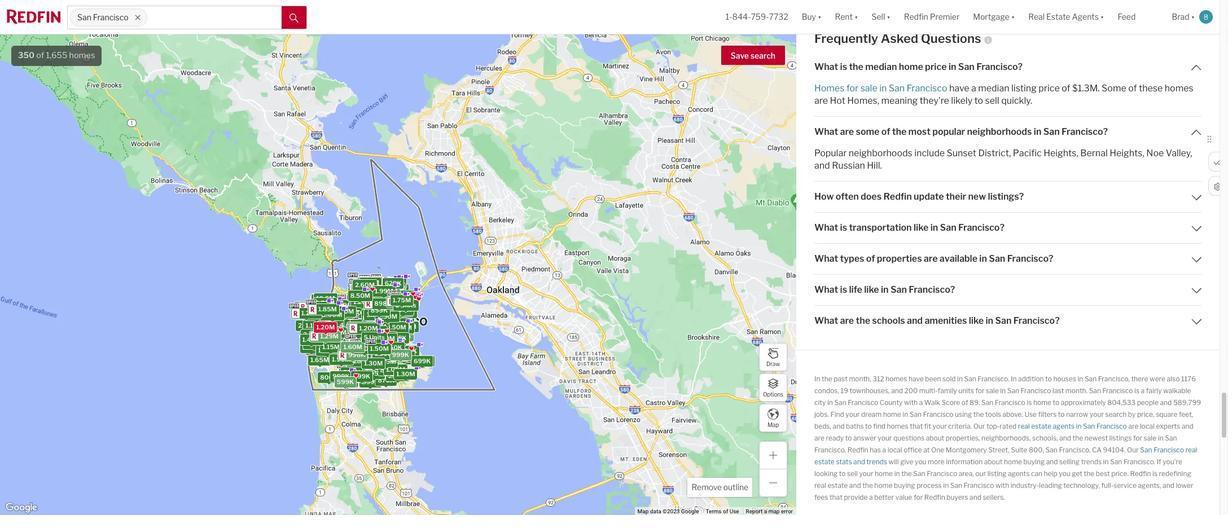 Task type: describe. For each thing, give the bounding box(es) containing it.
questions
[[894, 434, 925, 442]]

1.53m
[[300, 308, 318, 316]]

0 vertical spatial 550k
[[369, 286, 386, 294]]

1.93m
[[353, 292, 372, 300]]

find
[[874, 422, 886, 431]]

1.79m
[[318, 347, 336, 355]]

1 horizontal spatial 699k
[[414, 357, 431, 365]]

what for what is life like in san francisco?
[[815, 284, 839, 295]]

is for life
[[840, 284, 847, 295]]

1 horizontal spatial buying
[[1024, 458, 1045, 466]]

sell inside . some of these homes are hot homes, meaning they're likely to sell quickly.
[[986, 95, 1000, 106]]

1 horizontal spatial listing
[[1012, 83, 1037, 94]]

their
[[946, 191, 967, 202]]

1.80m up 4
[[370, 284, 389, 291]]

0 horizontal spatial 2.30m
[[338, 321, 358, 329]]

home down asked
[[899, 61, 924, 72]]

1 horizontal spatial 2.40m
[[334, 309, 353, 316]]

in up meaning
[[880, 83, 887, 94]]

0 horizontal spatial 10.00m
[[313, 295, 336, 303]]

are down beds,
[[815, 434, 825, 442]]

and up the help
[[1047, 458, 1058, 466]]

759k
[[340, 309, 357, 317]]

in up month.
[[1078, 375, 1084, 383]]

for up "89."
[[976, 387, 985, 395]]

1 horizontal spatial 2.30m
[[379, 290, 398, 298]]

sold
[[943, 375, 956, 383]]

and inside use filters to narrow your search by price, square feet, beds, and baths to find homes that fit your criteria.
[[833, 422, 845, 431]]

0 vertical spatial 1.33m
[[368, 319, 386, 326]]

1.15m down 840k on the bottom left of page
[[378, 351, 395, 359]]

▾ for buy ▾
[[818, 12, 822, 22]]

800,
[[1029, 446, 1044, 454]]

200
[[905, 387, 918, 395]]

. inside . some of these homes are hot homes, meaning they're likely to sell quickly.
[[1098, 83, 1100, 94]]

810k
[[339, 378, 356, 386]]

4.60m
[[360, 329, 380, 337]]

1.63m
[[365, 360, 384, 368]]

to inside if you're looking to sell your home in the san francisco area, our listing agents can help you get the best price.
[[839, 470, 846, 478]]

. left if
[[1154, 458, 1156, 466]]

redfin right the does
[[884, 191, 912, 202]]

1 horizontal spatial median
[[979, 83, 1010, 94]]

4.65m
[[353, 281, 373, 289]]

full-
[[1102, 481, 1114, 490]]

transportation
[[849, 222, 912, 233]]

2 vertical spatial 550k
[[343, 369, 360, 377]]

your down approximately
[[1090, 410, 1104, 419]]

are left some
[[840, 126, 854, 137]]

you inside if you're looking to sell your home in the san francisco area, our listing agents can help you get the best price.
[[1059, 470, 1071, 478]]

2.53m
[[327, 328, 346, 336]]

francisco.
[[978, 375, 1010, 383]]

the right get
[[1084, 470, 1095, 478]]

0 vertical spatial 879k
[[364, 311, 381, 319]]

0 vertical spatial 1.99m
[[375, 287, 393, 295]]

0 horizontal spatial use
[[730, 509, 739, 515]]

1 vertical spatial 1.28m
[[385, 355, 404, 363]]

the down frequently
[[849, 61, 864, 72]]

1 horizontal spatial 2.80m
[[392, 324, 412, 332]]

0 vertical spatial 1.85m
[[318, 306, 337, 314]]

remove san francisco image
[[134, 14, 141, 21]]

find
[[831, 410, 844, 419]]

if
[[1157, 458, 1162, 466]]

some
[[1102, 83, 1127, 94]]

what types of properties are available in san francisco?
[[815, 253, 1054, 264]]

and down our top-rated real estate agents in san francisco
[[1060, 434, 1072, 442]]

778k
[[333, 322, 349, 330]]

information
[[946, 458, 983, 466]]

sale inside are local experts and are ready to answer your questions about properties, neighborhoods, schools, and the newest listings for sale in
[[1144, 434, 1157, 442]]

real estate agents ▾ link
[[1029, 0, 1105, 34]]

1 horizontal spatial 629k
[[385, 280, 401, 287]]

968k
[[374, 286, 392, 294]]

francisco inside if you're looking to sell your home in the san francisco area, our listing agents can help you get the best price.
[[927, 470, 958, 478]]

help
[[1044, 470, 1058, 478]]

1 vertical spatial 1.05m
[[394, 295, 413, 303]]

1 vertical spatial 4.30m
[[357, 329, 377, 337]]

what are the schools and amenities like in san francisco?
[[815, 315, 1060, 326]]

homes right 312
[[886, 375, 908, 383]]

to right filters
[[1058, 410, 1065, 419]]

fairly
[[1147, 387, 1162, 395]]

san francisco is home to approximately 804,533 people and 589,799 jobs.
[[815, 398, 1202, 419]]

1.13m
[[364, 359, 382, 367]]

0 vertical spatial 1.28m
[[369, 319, 388, 327]]

a inside redfin is redefining real estate and the home buying process in san francisco with industry-leading technology, full-service agents, and lower fees that provide a better value for redfin buyers and sellers.
[[870, 493, 873, 502]]

fees
[[815, 493, 828, 502]]

ready
[[826, 434, 844, 442]]

2 vertical spatial 1.05m
[[380, 325, 399, 333]]

3 down 2.38m
[[394, 294, 398, 302]]

589,799
[[1174, 398, 1202, 407]]

valley
[[1166, 148, 1191, 158]]

francisco up listings
[[1097, 422, 1127, 431]]

1-844-759-7732
[[726, 12, 789, 22]]

850k
[[386, 306, 404, 313]]

2 horizontal spatial 2.40m
[[366, 338, 386, 346]]

0 horizontal spatial 3.60m
[[334, 340, 354, 348]]

map for map
[[768, 421, 779, 428]]

0 vertical spatial 2.50m
[[364, 281, 384, 289]]

sell inside if you're looking to sell your home in the san francisco area, our listing agents can help you get the best price.
[[847, 470, 858, 478]]

estate for and
[[828, 481, 848, 490]]

multi-
[[920, 387, 938, 395]]

is inside the san francisco is a fairly walkable city in san francisco county with a walk score of 89.
[[1135, 387, 1140, 395]]

1 vertical spatial 795k
[[364, 309, 380, 317]]

terms of use link
[[706, 509, 739, 515]]

and down feet,
[[1182, 422, 1194, 431]]

0 horizontal spatial 3.20m
[[335, 336, 355, 344]]

the down "89."
[[974, 410, 984, 419]]

jobs.
[[815, 410, 829, 419]]

life
[[849, 284, 863, 295]]

buy ▾ button
[[795, 0, 829, 34]]

homes inside . some of these homes are hot homes, meaning they're likely to sell quickly.
[[1165, 83, 1194, 94]]

buy
[[802, 12, 816, 22]]

townhouses,
[[850, 387, 890, 395]]

0 vertical spatial 1.05m
[[363, 284, 382, 292]]

price,
[[1138, 410, 1155, 419]]

0 horizontal spatial 975k
[[362, 307, 379, 315]]

1 vertical spatial 1.48m
[[388, 372, 407, 380]]

in up what types of properties are available in san francisco?
[[931, 222, 938, 233]]

of right types
[[867, 253, 875, 264]]

2.60m down 2.25m
[[356, 318, 376, 326]]

1 vertical spatial 2.50m
[[378, 313, 397, 321]]

725k
[[372, 301, 388, 309]]

and up 'county'
[[892, 387, 903, 395]]

1 vertical spatial 550k
[[377, 352, 394, 360]]

▾ for mortgage ▾
[[1012, 12, 1015, 22]]

francisco up you're
[[1154, 446, 1185, 454]]

filters
[[1039, 410, 1057, 419]]

redefining
[[1159, 470, 1192, 478]]

are down life
[[840, 315, 854, 326]]

1 horizontal spatial 1.49m
[[375, 285, 394, 293]]

1.15m down 1.29m
[[322, 343, 340, 351]]

3 down 4.60m
[[367, 339, 371, 347]]

1.80m down 670k
[[365, 308, 383, 316]]

san inside redfin is redefining real estate and the home buying process in san francisco with industry-leading technology, full-service agents, and lower fees that provide a better value for redfin buyers and sellers.
[[951, 481, 963, 490]]

home inside san francisco is home to approximately 804,533 people and 589,799 jobs.
[[1034, 398, 1052, 407]]

error
[[781, 509, 793, 515]]

2.60m up 759k
[[340, 301, 360, 309]]

2.48m
[[352, 294, 372, 302]]

francisco down addition
[[1021, 387, 1052, 395]]

0 horizontal spatial you
[[915, 458, 927, 466]]

process
[[917, 481, 942, 490]]

francisco down ready on the bottom right
[[815, 446, 845, 454]]

with inside redfin is redefining real estate and the home buying process in san francisco with industry-leading technology, full-service agents, and lower fees that provide a better value for redfin buyers and sellers.
[[996, 481, 1010, 490]]

homes right the 1,655 at the top left of the page
[[69, 50, 95, 60]]

search inside use filters to narrow your search by price, square feet, beds, and baths to find homes that fit your criteria.
[[1106, 410, 1127, 419]]

remove outline
[[692, 483, 749, 492]]

1 vertical spatial 1.95m
[[362, 326, 381, 334]]

using
[[955, 410, 972, 419]]

94104.
[[1104, 446, 1126, 454]]

map for map data ©2023 google
[[638, 509, 649, 515]]

1.80m down 3.10m
[[366, 338, 385, 346]]

a left map
[[764, 509, 767, 515]]

in right available
[[980, 253, 987, 264]]

800k
[[320, 374, 337, 381]]

0 vertical spatial 995k
[[375, 291, 392, 299]]

the inside are local experts and are ready to answer your questions about properties, neighborhoods, schools, and the newest listings for sale in
[[1073, 434, 1084, 442]]

redfin inside button
[[904, 12, 929, 22]]

redfin down "process"
[[925, 493, 946, 502]]

in right amenities in the right of the page
[[986, 315, 994, 326]]

and inside popular neighborhoods include sunset district , pacific heights , bernal heights , noe valley , and russian hill .
[[815, 160, 830, 171]]

1-844-759-7732 link
[[726, 12, 789, 22]]

0 horizontal spatial 2.40m
[[303, 331, 323, 339]]

585k
[[378, 309, 395, 317]]

buyers
[[947, 493, 969, 502]]

about inside are local experts and are ready to answer your questions about properties, neighborhoods, schools, and the newest listings for sale in
[[926, 434, 945, 442]]

the up condos,
[[822, 375, 833, 383]]

0 vertical spatial neighborhoods
[[967, 126, 1032, 137]]

francisco left if
[[1124, 458, 1154, 466]]

they're
[[920, 95, 950, 106]]

1 vertical spatial 1.69m
[[307, 340, 325, 348]]

in right sold
[[958, 375, 963, 383]]

1 vertical spatial 1.43m
[[335, 321, 354, 329]]

real estate agents ▾
[[1029, 12, 1105, 22]]

1 vertical spatial local
[[888, 446, 903, 454]]

0 vertical spatial 1.95m
[[368, 290, 387, 298]]

890k
[[397, 355, 414, 363]]

0 vertical spatial 1.48m
[[385, 279, 404, 287]]

map region
[[0, 0, 877, 515]]

are down by
[[1129, 422, 1139, 431]]

1.80m down 1.62m
[[397, 323, 416, 331]]

give
[[901, 458, 914, 466]]

real for redefining
[[815, 481, 826, 490]]

0 vertical spatial 1.43m
[[353, 293, 371, 301]]

0 vertical spatial 4.25m
[[349, 293, 369, 301]]

quickly.
[[1002, 95, 1033, 106]]

redfin down answer
[[848, 446, 869, 454]]

what for what is transportation like in san francisco?
[[815, 222, 839, 233]]

3 left 4
[[369, 288, 373, 296]]

google
[[681, 509, 699, 515]]

in inside if you're looking to sell your home in the san francisco area, our listing agents can help you get the best price.
[[895, 470, 900, 478]]

0 vertical spatial 4.30m
[[361, 319, 381, 327]]

in down 'county'
[[903, 410, 908, 419]]

759-
[[751, 12, 769, 22]]

0 horizontal spatial sale
[[861, 83, 878, 94]]

1 vertical spatial 1.99m
[[320, 351, 339, 359]]

949k
[[380, 321, 397, 329]]

outline
[[724, 483, 749, 492]]

is for redefining
[[1153, 470, 1158, 478]]

0 vertical spatial 750k
[[376, 280, 393, 288]]

5 units
[[364, 333, 385, 341]]

francisco down walk in the bottom right of the page
[[923, 410, 954, 419]]

francisco up 804,533
[[1103, 387, 1133, 395]]

3 , from the left
[[1143, 148, 1145, 158]]

frequently
[[815, 31, 879, 46]]

and right buyers
[[970, 493, 982, 502]]

1.15m down 2.39m
[[383, 306, 400, 314]]

that inside use filters to narrow your search by price, square feet, beds, and baths to find homes that fit your criteria.
[[910, 422, 923, 431]]

a right has at the right of the page
[[883, 446, 886, 454]]

in up best
[[1104, 458, 1109, 466]]

listings?
[[988, 191, 1024, 202]]

homes inside use filters to narrow your search by price, square feet, beds, and baths to find homes that fit your criteria.
[[887, 422, 909, 431]]

listings
[[1110, 434, 1132, 442]]

2.39m
[[385, 298, 404, 306]]

2.60m up 8.25m at the bottom of the page
[[355, 281, 375, 289]]

and right schools
[[907, 315, 923, 326]]

0 vertical spatial francisco,
[[1099, 375, 1130, 383]]

1 horizontal spatial 975k
[[382, 306, 399, 314]]

estate inside real estate stats and trends
[[815, 458, 835, 466]]

addition
[[1019, 375, 1044, 383]]

google image
[[3, 501, 40, 515]]

use inside use filters to narrow your search by price, square feet, beds, and baths to find homes that fit your criteria.
[[1025, 410, 1037, 419]]

2 vertical spatial 898k
[[384, 357, 401, 365]]

homes
[[815, 83, 845, 94]]

feed button
[[1111, 0, 1166, 34]]

were
[[1150, 375, 1166, 383]]

san inside if you're looking to sell your home in the san francisco area, our listing agents can help you get the best price.
[[914, 470, 926, 478]]

2 heights from the left
[[1110, 148, 1143, 158]]

1.15m up 4
[[370, 283, 388, 291]]

and inside real estate stats and trends
[[854, 458, 865, 466]]

in up homes for sale in san francisco have a median listing price of $1.3m
[[949, 61, 957, 72]]

1 vertical spatial 879k
[[378, 376, 394, 384]]

2 , from the left
[[1077, 148, 1079, 158]]

1 vertical spatial 3.20m
[[359, 352, 378, 360]]

and down redefining
[[1163, 481, 1175, 490]]

0 vertical spatial 795k
[[377, 293, 394, 301]]

the left schools
[[856, 315, 871, 326]]

3 down 2.25m
[[360, 320, 364, 327]]

service
[[1114, 481, 1137, 490]]

industry-
[[1011, 481, 1039, 490]]

0 vertical spatial price
[[925, 61, 947, 72]]

▾ for brad ▾
[[1192, 12, 1195, 22]]

in up pacific
[[1034, 126, 1042, 137]]

1 vertical spatial 629k
[[355, 340, 372, 348]]

1 , from the left
[[1009, 148, 1011, 158]]

of right some
[[882, 126, 891, 137]]

mortgage ▾ button
[[967, 0, 1022, 34]]

0 vertical spatial 749k
[[390, 298, 406, 306]]

best
[[1096, 470, 1110, 478]]

submit search image
[[290, 13, 299, 22]]

what for what are the schools and amenities like in san francisco?
[[815, 315, 839, 326]]

what for what is the median home price in san francisco?
[[815, 61, 839, 72]]

89.
[[970, 398, 980, 407]]

0 vertical spatial 1.69m
[[305, 307, 323, 315]]

3.75m
[[366, 311, 386, 319]]

to inside are local experts and are ready to answer your questions about properties, neighborhoods, schools, and the newest listings for sale in
[[846, 434, 852, 442]]

to left the find
[[866, 422, 872, 431]]

1 horizontal spatial 10.00m
[[351, 289, 374, 297]]

have for a
[[950, 83, 970, 94]]

with inside the san francisco is a fairly walkable city in san francisco county with a walk score of 89.
[[904, 398, 918, 407]]

1 vertical spatial 749k
[[350, 313, 367, 321]]

to left houses
[[1046, 375, 1052, 383]]

month,
[[849, 375, 872, 383]]

the left most at top
[[892, 126, 907, 137]]

home down 'county'
[[883, 410, 901, 419]]

schools
[[872, 315, 905, 326]]

a up likely
[[972, 83, 977, 94]]

francisco down townhouses,
[[848, 398, 879, 407]]

francisco left remove san francisco icon
[[93, 13, 129, 22]]

. up stats
[[845, 446, 846, 454]]

district
[[979, 148, 1009, 158]]

2.60m down 2.55m
[[306, 311, 326, 319]]

5
[[364, 333, 368, 341]]

1 vertical spatial price
[[1039, 83, 1060, 94]]

homes,
[[848, 95, 880, 106]]

1.80m up 759k
[[322, 301, 341, 309]]

user photo image
[[1200, 10, 1213, 24]]

these
[[1139, 83, 1163, 94]]



Task type: vqa. For each thing, say whether or not it's contained in the screenshot.
. redfin has a local office at one montgomery street, suite 800, san francisco, ca 94104.
yes



Task type: locate. For each thing, give the bounding box(es) containing it.
francisco inside redfin is redefining real estate and the home buying process in san francisco with industry-leading technology, full-service agents, and lower fees that provide a better value for redfin buyers and sellers.
[[964, 481, 995, 490]]

sale down experts
[[1144, 434, 1157, 442]]

1 vertical spatial that
[[830, 493, 843, 502]]

search inside 'button'
[[751, 51, 776, 60]]

6 ▾ from the left
[[1192, 12, 1195, 22]]

1.80m
[[370, 284, 389, 291], [322, 301, 341, 309], [365, 308, 383, 316], [397, 323, 416, 331], [366, 338, 385, 346]]

you down at
[[915, 458, 927, 466]]

1 what from the top
[[815, 61, 839, 72]]

is inside san francisco is home to approximately 804,533 people and 589,799 jobs.
[[1027, 398, 1032, 407]]

1 vertical spatial 1.49m
[[322, 344, 341, 352]]

provide
[[844, 493, 868, 502]]

local down price,
[[1140, 422, 1155, 431]]

are down homes
[[815, 95, 828, 106]]

francisco?
[[977, 61, 1023, 72], [1062, 126, 1108, 137], [959, 222, 1005, 233], [1008, 253, 1054, 264], [909, 284, 955, 295], [1014, 315, 1060, 326]]

4.25m up 1.38m
[[346, 326, 365, 334]]

what is life like in san francisco?
[[815, 284, 955, 295]]

to down baths in the bottom right of the page
[[846, 434, 852, 442]]

3.20m down 778k
[[335, 336, 355, 344]]

1 horizontal spatial trends
[[1082, 458, 1102, 466]]

your inside are local experts and are ready to answer your questions about properties, neighborhoods, schools, and the newest listings for sale in
[[878, 434, 892, 442]]

2 vertical spatial like
[[969, 315, 984, 326]]

in inside are local experts and are ready to answer your questions about properties, neighborhoods, schools, and the newest listings for sale in
[[1158, 434, 1164, 442]]

925k
[[382, 345, 398, 353]]

779k
[[372, 287, 388, 295]]

1 vertical spatial 750k
[[385, 344, 402, 352]]

median down frequently asked questions
[[866, 61, 897, 72]]

1 heights from the left
[[1044, 148, 1077, 158]]

1.28m up 3.10m
[[369, 319, 388, 327]]

1 horizontal spatial search
[[1106, 410, 1127, 419]]

people
[[1137, 398, 1159, 407]]

0 horizontal spatial search
[[751, 51, 776, 60]]

units
[[959, 387, 974, 395]]

0 vertical spatial map
[[768, 421, 779, 428]]

estate down looking
[[828, 481, 848, 490]]

, left pacific
[[1009, 148, 1011, 158]]

use left filters
[[1025, 410, 1037, 419]]

real for rated
[[1018, 422, 1030, 431]]

749k
[[390, 298, 406, 306], [350, 313, 367, 321], [367, 322, 383, 330]]

1.85m down the 25.0m
[[318, 306, 337, 314]]

0 horizontal spatial agents
[[1008, 470, 1030, 478]]

map down options
[[768, 421, 779, 428]]

is up homes
[[840, 61, 847, 72]]

1176
[[1182, 375, 1196, 383]]

neighborhoods inside popular neighborhoods include sunset district , pacific heights , bernal heights , noe valley , and russian hill .
[[849, 148, 913, 158]]

635k
[[395, 353, 412, 361]]

0 horizontal spatial francisco,
[[1059, 446, 1091, 454]]

home inside redfin is redefining real estate and the home buying process in san francisco with industry-leading technology, full-service agents, and lower fees that provide a better value for redfin buyers and sellers.
[[875, 481, 893, 490]]

listing inside if you're looking to sell your home in the san francisco area, our listing agents can help you get the best price.
[[988, 470, 1007, 478]]

0 vertical spatial about
[[926, 434, 945, 442]]

1.33m
[[368, 319, 386, 326], [358, 330, 377, 338]]

1 vertical spatial buying
[[894, 481, 916, 490]]

russian
[[832, 160, 865, 171]]

. left some
[[1098, 83, 1100, 94]]

estate for agents
[[1032, 422, 1052, 431]]

1
[[379, 296, 382, 304]]

1 horizontal spatial 3.80m
[[361, 286, 381, 294]]

sell ▾ button
[[865, 0, 898, 34]]

1.84m
[[341, 304, 360, 312]]

849k
[[373, 286, 391, 294], [365, 293, 383, 301]]

have for been
[[909, 375, 924, 383]]

0 horizontal spatial sell
[[847, 470, 858, 478]]

1 vertical spatial median
[[979, 83, 1010, 94]]

1.73m
[[343, 364, 362, 372]]

popular neighborhoods include sunset district , pacific heights , bernal heights , noe valley , and russian hill .
[[815, 148, 1193, 171]]

you left get
[[1059, 470, 1071, 478]]

4 , from the left
[[1191, 148, 1193, 158]]

feet,
[[1179, 410, 1194, 419]]

estate up schools,
[[1032, 422, 1052, 431]]

719k
[[329, 307, 345, 315]]

314k
[[372, 310, 388, 318]]

0 vertical spatial 898k
[[374, 300, 391, 308]]

is left life
[[840, 284, 847, 295]]

units
[[375, 288, 390, 296], [380, 292, 396, 300], [399, 294, 415, 302], [401, 298, 416, 306], [401, 301, 416, 309], [397, 307, 413, 315], [392, 314, 407, 322], [366, 320, 381, 327], [369, 333, 385, 341], [373, 339, 388, 347]]

1 vertical spatial 4.25m
[[346, 326, 365, 334]]

1.49m
[[375, 285, 394, 293], [322, 344, 341, 352]]

in inside the san francisco is a fairly walkable city in san francisco county with a walk score of 89.
[[828, 398, 833, 407]]

that inside redfin is redefining real estate and the home buying process in san francisco with industry-leading technology, full-service agents, and lower fees that provide a better value for redfin buyers and sellers.
[[830, 493, 843, 502]]

buying up the value
[[894, 481, 916, 490]]

in for in the past month, 312 homes have been sold in san francisco.
[[815, 375, 821, 383]]

leading
[[1039, 481, 1062, 490]]

1 horizontal spatial sale
[[986, 387, 999, 395]]

stats
[[836, 458, 852, 466]]

0 horizontal spatial 2.80m
[[351, 322, 371, 330]]

for up homes,
[[847, 83, 859, 94]]

of inside the san francisco is a fairly walkable city in san francisco county with a walk score of 89.
[[962, 398, 969, 407]]

for right listings
[[1134, 434, 1143, 442]]

francisco up they're
[[907, 83, 948, 94]]

929k
[[396, 348, 413, 356]]

▾ for sell ▾
[[887, 12, 891, 22]]

sell left quickly.
[[986, 95, 1000, 106]]

1 horizontal spatial you
[[1059, 470, 1071, 478]]

draw button
[[759, 343, 788, 371]]

what is transportation like in san francisco?
[[815, 222, 1005, 233]]

is for the
[[840, 61, 847, 72]]

4 what from the top
[[815, 253, 839, 264]]

1 vertical spatial like
[[865, 284, 879, 295]]

heights left noe
[[1110, 148, 1143, 158]]

to inside . some of these homes are hot homes, meaning they're likely to sell quickly.
[[975, 95, 984, 106]]

2 horizontal spatial sale
[[1144, 434, 1157, 442]]

real estate agents ▾ button
[[1022, 0, 1111, 34]]

1 horizontal spatial local
[[1140, 422, 1155, 431]]

. inside popular neighborhoods include sunset district , pacific heights , bernal heights , noe valley , and russian hill .
[[880, 160, 882, 171]]

795k
[[377, 293, 394, 301], [364, 309, 380, 317]]

the
[[849, 61, 864, 72], [892, 126, 907, 137], [856, 315, 871, 326], [822, 375, 833, 383], [974, 410, 984, 419], [1073, 434, 1084, 442], [902, 470, 912, 478], [1084, 470, 1095, 478], [863, 481, 873, 490]]

in up buyers
[[944, 481, 949, 490]]

2 what from the top
[[815, 126, 839, 137]]

▾ right mortgage
[[1012, 12, 1015, 22]]

1 vertical spatial 599k
[[337, 378, 354, 386]]

1 horizontal spatial in
[[1011, 375, 1017, 383]]

1.43m down '2.70m' in the left of the page
[[353, 293, 371, 301]]

homes up questions
[[887, 422, 909, 431]]

4.25m
[[349, 293, 369, 301], [346, 326, 365, 334]]

1 vertical spatial agents
[[1008, 470, 1030, 478]]

545k
[[372, 296, 389, 304]]

1.69m down 1.09m
[[307, 340, 325, 348]]

10.00m
[[351, 289, 374, 297], [313, 295, 336, 303]]

6 what from the top
[[815, 315, 839, 326]]

1 horizontal spatial 3.60m
[[359, 279, 379, 287]]

trends down has at the right of the page
[[867, 458, 887, 466]]

4
[[375, 292, 379, 300]]

real inside real estate stats and trends
[[1186, 446, 1198, 454]]

and inside san francisco is home to approximately 804,533 people and 589,799 jobs.
[[1161, 398, 1172, 407]]

like for life
[[865, 284, 879, 295]]

properties,
[[946, 434, 980, 442]]

5 what from the top
[[815, 284, 839, 295]]

in addition to houses in san francisco, there
[[1011, 375, 1150, 383]]

in down narrow
[[1076, 422, 1082, 431]]

2.55m
[[315, 299, 335, 307]]

1 horizontal spatial heights
[[1110, 148, 1143, 158]]

the down give
[[902, 470, 912, 478]]

0 vertical spatial like
[[914, 222, 929, 233]]

local inside are local experts and are ready to answer your questions about properties, neighborhoods, schools, and the newest listings for sale in
[[1140, 422, 1155, 431]]

1 vertical spatial 1.33m
[[358, 330, 377, 338]]

4 ▾ from the left
[[1012, 12, 1015, 22]]

technology,
[[1064, 481, 1100, 490]]

san inside san francisco is home to approximately 804,533 people and 589,799 jobs.
[[982, 398, 994, 407]]

estate inside redfin is redefining real estate and the home buying process in san francisco with industry-leading technology, full-service agents, and lower fees that provide a better value for redfin buyers and sellers.
[[828, 481, 848, 490]]

map data ©2023 google
[[638, 509, 699, 515]]

francisco inside san francisco is home to approximately 804,533 people and 589,799 jobs.
[[995, 398, 1026, 407]]

are left available
[[924, 253, 938, 264]]

0 vertical spatial real
[[1018, 422, 1030, 431]]

home inside if you're looking to sell your home in the san francisco area, our listing agents can help you get the best price.
[[875, 470, 893, 478]]

785k
[[382, 290, 398, 298]]

real
[[1018, 422, 1030, 431], [1186, 446, 1198, 454], [815, 481, 826, 490]]

trends inside real estate stats and trends
[[867, 458, 887, 466]]

0 horizontal spatial listing
[[988, 470, 1007, 478]]

879k
[[364, 311, 381, 319], [378, 376, 394, 384]]

some
[[856, 126, 880, 137]]

what for what are some of the most popular neighborhoods in san francisco?
[[815, 126, 839, 137]]

your up baths in the bottom right of the page
[[846, 410, 860, 419]]

family
[[938, 387, 957, 395]]

2 ▾ from the left
[[855, 12, 858, 22]]

better
[[875, 493, 894, 502]]

home down suite
[[1004, 458, 1022, 466]]

▾ right the brad
[[1192, 12, 1195, 22]]

0 vertical spatial 599k
[[358, 340, 375, 348]]

1 vertical spatial 3.80m
[[338, 337, 358, 345]]

2 in from the left
[[1011, 375, 1017, 383]]

1 vertical spatial francisco,
[[1059, 446, 1091, 454]]

francisco down 'more'
[[927, 470, 958, 478]]

neighborhoods up hill
[[849, 148, 913, 158]]

1 vertical spatial sell
[[847, 470, 858, 478]]

1 horizontal spatial agents
[[1053, 422, 1075, 431]]

1.48m down "890k"
[[388, 372, 407, 380]]

your right fit
[[933, 422, 947, 431]]

2 vertical spatial sale
[[1144, 434, 1157, 442]]

to inside san francisco is home to approximately 804,533 people and 589,799 jobs.
[[1053, 398, 1060, 407]]

and up provide
[[850, 481, 861, 490]]

2 trends from the left
[[1082, 458, 1102, 466]]

0 vertical spatial use
[[1025, 410, 1037, 419]]

0 vertical spatial search
[[751, 51, 776, 60]]

use left report
[[730, 509, 739, 515]]

estate
[[1032, 422, 1052, 431], [815, 458, 835, 466], [828, 481, 848, 490]]

599k down 4.60m
[[358, 340, 375, 348]]

square
[[1156, 410, 1178, 419]]

map inside button
[[768, 421, 779, 428]]

0 horizontal spatial 3.80m
[[338, 337, 358, 345]]

of inside . some of these homes are hot homes, meaning they're likely to sell quickly.
[[1129, 83, 1137, 94]]

0 vertical spatial 629k
[[385, 280, 401, 287]]

criteria.
[[949, 422, 972, 431]]

2.40m left 1.09m
[[303, 331, 323, 339]]

in inside redfin is redefining real estate and the home buying process in san francisco with industry-leading technology, full-service agents, and lower fees that provide a better value for redfin buyers and sellers.
[[944, 481, 949, 490]]

1,655
[[46, 50, 67, 60]]

899k
[[370, 306, 388, 314], [317, 309, 334, 317], [369, 314, 387, 322], [389, 319, 407, 327], [367, 322, 384, 329], [369, 336, 386, 344], [400, 347, 417, 355], [415, 357, 432, 365], [347, 370, 364, 378], [362, 379, 379, 386]]

a left walk in the bottom right of the page
[[919, 398, 923, 407]]

search right save
[[751, 51, 776, 60]]

home up better at the right
[[875, 481, 893, 490]]

1.99m
[[375, 287, 393, 295], [320, 351, 339, 359]]

1 vertical spatial estate
[[815, 458, 835, 466]]

1 horizontal spatial real
[[1018, 422, 1030, 431]]

1 trends from the left
[[867, 458, 887, 466]]

3 ▾ from the left
[[887, 12, 891, 22]]

san
[[77, 13, 91, 22], [959, 61, 975, 72], [889, 83, 905, 94], [1044, 126, 1060, 137], [940, 222, 957, 233], [989, 253, 1006, 264], [891, 284, 907, 295], [996, 315, 1012, 326], [965, 375, 977, 383], [1085, 375, 1097, 383], [1008, 387, 1020, 395], [1089, 387, 1101, 395], [835, 398, 847, 407], [982, 398, 994, 407], [910, 410, 922, 419], [1083, 422, 1095, 431], [1165, 434, 1177, 442], [1046, 446, 1058, 454], [1141, 446, 1153, 454], [1111, 458, 1123, 466], [914, 470, 926, 478], [951, 481, 963, 490]]

agents
[[1072, 12, 1099, 22]]

the left newest
[[1073, 434, 1084, 442]]

0 horizontal spatial 629k
[[355, 340, 372, 348]]

estate up looking
[[815, 458, 835, 466]]

629k up 785k
[[385, 280, 401, 287]]

more
[[928, 458, 945, 466]]

350 of 1,655 homes
[[18, 50, 95, 60]]

1 vertical spatial 995k
[[363, 367, 380, 375]]

buying inside redfin is redefining real estate and the home buying process in san francisco with industry-leading technology, full-service agents, and lower fees that provide a better value for redfin buyers and sellers.
[[894, 481, 916, 490]]

2 vertical spatial estate
[[828, 481, 848, 490]]

real up redefining
[[1186, 446, 1198, 454]]

and down find
[[833, 422, 845, 431]]

redfin up agents,
[[1131, 470, 1151, 478]]

for inside are local experts and are ready to answer your questions about properties, neighborhoods, schools, and the newest listings for sale in
[[1134, 434, 1143, 442]]

599k down 1.73m
[[337, 378, 354, 386]]

options
[[763, 391, 784, 398]]

2.60m
[[355, 281, 375, 289], [340, 301, 360, 309], [306, 311, 326, 319], [356, 318, 376, 326]]

in down francisco.
[[1001, 387, 1006, 395]]

brad ▾
[[1172, 12, 1195, 22]]

real right rated
[[1018, 422, 1030, 431]]

0 horizontal spatial neighborhoods
[[849, 148, 913, 158]]

in down the will
[[895, 470, 900, 478]]

0 vertical spatial 699k
[[377, 290, 394, 298]]

2 horizontal spatial like
[[969, 315, 984, 326]]

1 horizontal spatial our
[[1127, 446, 1141, 454]]

what is the median home price in san francisco?
[[815, 61, 1023, 72]]

have up 200
[[909, 375, 924, 383]]

1.43m
[[353, 293, 371, 301], [335, 321, 354, 329]]

3 what from the top
[[815, 222, 839, 233]]

1 vertical spatial 898k
[[389, 334, 407, 342]]

what for what types of properties are available in san francisco?
[[815, 253, 839, 264]]

2.70m
[[354, 285, 373, 293]]

of left these
[[1129, 83, 1137, 94]]

1 horizontal spatial with
[[996, 481, 1010, 490]]

about
[[926, 434, 945, 442], [985, 458, 1003, 466]]

you're
[[1163, 458, 1183, 466]]

terms
[[706, 509, 722, 515]]

san francisco is a fairly walkable city in san francisco county with a walk score of 89.
[[815, 387, 1192, 407]]

listing right our
[[988, 470, 1007, 478]]

1 vertical spatial have
[[909, 375, 924, 383]]

hill
[[867, 160, 880, 171]]

1 horizontal spatial about
[[985, 458, 1003, 466]]

a left fairly at the right bottom
[[1141, 387, 1145, 395]]

are inside . some of these homes are hot homes, meaning they're likely to sell quickly.
[[815, 95, 828, 106]]

844-
[[733, 12, 751, 22]]

None search field
[[147, 6, 282, 29]]

629k down 4.60m
[[355, 340, 372, 348]]

our for our
[[1127, 446, 1141, 454]]

the inside redfin is redefining real estate and the home buying process in san francisco with industry-leading technology, full-service agents, and lower fees that provide a better value for redfin buyers and sellers.
[[863, 481, 873, 490]]

322k
[[368, 295, 384, 303]]

1 in from the left
[[815, 375, 821, 383]]

2 vertical spatial 749k
[[367, 322, 383, 330]]

like for transportation
[[914, 222, 929, 233]]

1 horizontal spatial neighborhoods
[[967, 126, 1032, 137]]

types
[[840, 253, 865, 264]]

0 horizontal spatial like
[[865, 284, 879, 295]]

1 ▾ from the left
[[818, 12, 822, 22]]

3.10m
[[366, 328, 385, 335]]

▾ for rent ▾
[[855, 12, 858, 22]]

0 horizontal spatial heights
[[1044, 148, 1077, 158]]

francisco up above.
[[995, 398, 1026, 407]]

rent ▾ button
[[829, 0, 865, 34]]

0 vertical spatial listing
[[1012, 83, 1037, 94]]

sell ▾
[[872, 12, 891, 22]]

price up homes for sale in san francisco have a median listing price of $1.3m
[[925, 61, 947, 72]]

in for in addition to houses in san francisco, there
[[1011, 375, 1017, 383]]

0 horizontal spatial 1.49m
[[322, 344, 341, 352]]

1 vertical spatial sale
[[986, 387, 999, 395]]

is inside redfin is redefining real estate and the home buying process in san francisco with industry-leading technology, full-service agents, and lower fees that provide a better value for redfin buyers and sellers.
[[1153, 470, 1158, 478]]

5 ▾ from the left
[[1101, 12, 1105, 22]]

is for transportation
[[840, 222, 847, 233]]

0 horizontal spatial median
[[866, 61, 897, 72]]

0 vertical spatial 3.80m
[[361, 286, 381, 294]]

, left noe
[[1143, 148, 1145, 158]]

looking
[[815, 470, 838, 478]]

0 vertical spatial buying
[[1024, 458, 1045, 466]]

our
[[974, 422, 985, 431], [1127, 446, 1141, 454]]

0 vertical spatial 3.60m
[[359, 279, 379, 287]]

1 vertical spatial 2.30m
[[338, 321, 358, 329]]

3.60m
[[359, 279, 379, 287], [334, 340, 354, 348]]

of
[[36, 50, 44, 60], [1062, 83, 1071, 94], [1129, 83, 1137, 94], [882, 126, 891, 137], [867, 253, 875, 264], [962, 398, 969, 407], [723, 509, 728, 515]]

▾ right the 'sell'
[[887, 12, 891, 22]]

real inside redfin is redefining real estate and the home buying process in san francisco with industry-leading technology, full-service agents, and lower fees that provide a better value for redfin buyers and sellers.
[[815, 481, 826, 490]]

of right 350
[[36, 50, 44, 60]]

0 vertical spatial have
[[950, 83, 970, 94]]

975k
[[382, 306, 399, 314], [362, 307, 379, 315]]

with down 200
[[904, 398, 918, 407]]

in right life
[[881, 284, 889, 295]]

the up provide
[[863, 481, 873, 490]]

agents inside if you're looking to sell your home in the san francisco area, our listing agents can help you get the best price.
[[1008, 470, 1030, 478]]

for inside redfin is redefining real estate and the home buying process in san francisco with industry-leading technology, full-service agents, and lower fees that provide a better value for redfin buyers and sellers.
[[914, 493, 923, 502]]

2 horizontal spatial real
[[1186, 446, 1198, 454]]

of left $1.3m at the top right of the page
[[1062, 83, 1071, 94]]

in up condos,
[[815, 375, 821, 383]]

1 vertical spatial 1.85m
[[323, 345, 342, 353]]

3.25m
[[349, 323, 369, 331]]

0 horizontal spatial real
[[815, 481, 826, 490]]

699k
[[377, 290, 394, 298], [414, 357, 431, 365]]

825k
[[337, 378, 353, 386]]

0 horizontal spatial buying
[[894, 481, 916, 490]]

2.40m down 3.10m
[[366, 338, 386, 346]]

0 horizontal spatial with
[[904, 398, 918, 407]]

sellers.
[[983, 493, 1005, 502]]

3.20m up 1.63m
[[359, 352, 378, 360]]

our for our top-rated real estate agents in san francisco
[[974, 422, 985, 431]]

0 vertical spatial 2.30m
[[379, 290, 398, 298]]

about down street,
[[985, 458, 1003, 466]]

home up filters
[[1034, 398, 1052, 407]]

montgomery
[[946, 446, 987, 454]]

a left better at the right
[[870, 493, 873, 502]]

1 vertical spatial 3.60m
[[334, 340, 354, 348]]

in left addition
[[1011, 375, 1017, 383]]

of right terms
[[723, 509, 728, 515]]

save search button
[[721, 46, 785, 65]]

your inside if you're looking to sell your home in the san francisco area, our listing agents can help you get the best price.
[[860, 470, 874, 478]]

walk
[[925, 398, 941, 407]]



